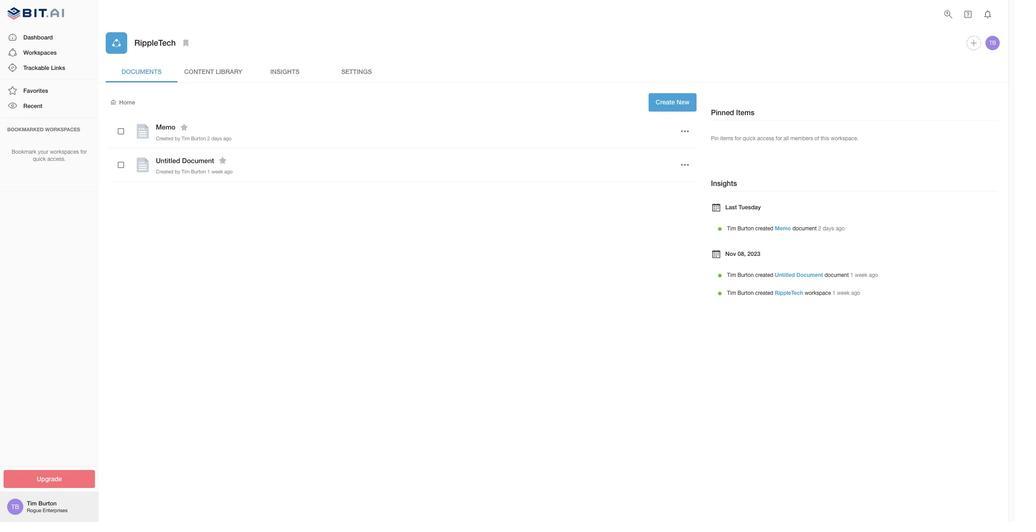 Task type: vqa. For each thing, say whether or not it's contained in the screenshot.
bottommost collaborators
no



Task type: describe. For each thing, give the bounding box(es) containing it.
tim burton created memo document 2 days ago
[[728, 225, 845, 232]]

last tuesday
[[726, 203, 761, 211]]

tim for memo
[[728, 226, 736, 232]]

memo link
[[775, 225, 791, 232]]

created for rippletech
[[756, 290, 774, 296]]

home link
[[109, 98, 135, 106]]

trackable
[[23, 64, 49, 71]]

workspaces
[[23, 49, 57, 56]]

tim burton created untitled document document 1 week ago
[[728, 272, 879, 279]]

bookmarked
[[7, 126, 44, 132]]

by for untitled document
[[175, 169, 180, 174]]

ago inside tim burton created rippletech workspace 1 week ago
[[852, 290, 861, 296]]

tab list containing documents
[[106, 61, 1002, 82]]

rogue
[[27, 508, 41, 513]]

0 horizontal spatial 1
[[207, 169, 210, 174]]

1 vertical spatial document
[[797, 272, 824, 279]]

created by tim burton 1 week ago
[[156, 169, 233, 174]]

created for untitled
[[756, 272, 774, 279]]

pinned items
[[711, 108, 755, 117]]

workspace
[[805, 290, 832, 296]]

tb inside button
[[990, 40, 997, 46]]

favorite image
[[179, 122, 189, 132]]

0 horizontal spatial rippletech
[[134, 38, 176, 48]]

1 horizontal spatial rippletech
[[775, 290, 804, 296]]

ago inside tim burton created untitled document document 1 week ago
[[869, 272, 879, 279]]

burton for memo
[[738, 226, 754, 232]]

1 horizontal spatial untitled
[[775, 272, 795, 279]]

08,
[[738, 250, 746, 257]]

settings link
[[321, 61, 393, 82]]

new
[[677, 98, 690, 106]]

bookmark image
[[181, 38, 192, 48]]

0 horizontal spatial 2
[[207, 136, 210, 141]]

2 horizontal spatial for
[[776, 135, 783, 142]]

recent
[[23, 102, 42, 110]]

dashboard
[[23, 33, 53, 41]]

items
[[721, 135, 734, 142]]

created by tim burton 2 days ago
[[156, 136, 232, 141]]

nov
[[726, 250, 737, 257]]

week inside tim burton created untitled document document 1 week ago
[[855, 272, 868, 279]]

workspaces button
[[0, 45, 99, 60]]

of
[[815, 135, 820, 142]]

2 inside tim burton created memo document 2 days ago
[[819, 226, 822, 232]]

created for untitled document
[[156, 169, 174, 174]]

1 horizontal spatial quick
[[743, 135, 756, 142]]

members
[[791, 135, 814, 142]]

burton for untitled
[[738, 272, 754, 279]]

documents
[[122, 68, 162, 75]]

document inside tim burton created untitled document document 1 week ago
[[825, 272, 849, 279]]

untitled document link
[[775, 272, 824, 279]]

document inside tim burton created memo document 2 days ago
[[793, 226, 817, 232]]

bookmark
[[12, 149, 36, 155]]

items
[[737, 108, 755, 117]]

bookmark your workspaces for quick access.
[[12, 149, 87, 162]]

rippletech link
[[775, 290, 804, 296]]

enterprises
[[43, 508, 68, 513]]

settings
[[342, 68, 372, 75]]

upgrade button
[[4, 470, 95, 488]]

1 inside tim burton created rippletech workspace 1 week ago
[[833, 290, 836, 296]]

by for memo
[[175, 136, 180, 141]]

ago inside tim burton created memo document 2 days ago
[[836, 226, 845, 232]]

trackable links
[[23, 64, 65, 71]]

pin items for quick access for all members of this workspace.
[[711, 135, 859, 142]]

dashboard button
[[0, 29, 99, 45]]

content library
[[184, 68, 242, 75]]

recent button
[[0, 98, 99, 114]]

tim burton rogue enterprises
[[27, 500, 68, 513]]

create
[[656, 98, 675, 106]]

0 vertical spatial insights
[[270, 68, 300, 75]]



Task type: locate. For each thing, give the bounding box(es) containing it.
week
[[212, 169, 223, 174], [855, 272, 868, 279], [838, 290, 850, 296]]

0 vertical spatial week
[[212, 169, 223, 174]]

untitled
[[156, 156, 180, 164], [775, 272, 795, 279]]

quick left access
[[743, 135, 756, 142]]

days
[[212, 136, 222, 141], [823, 226, 835, 232]]

for inside bookmark your workspaces for quick access.
[[80, 149, 87, 155]]

upgrade
[[37, 475, 62, 483]]

tim inside tim burton rogue enterprises
[[27, 500, 37, 507]]

tim inside tim burton created memo document 2 days ago
[[728, 226, 736, 232]]

created
[[756, 226, 774, 232], [756, 272, 774, 279], [756, 290, 774, 296]]

1 horizontal spatial 1
[[833, 290, 836, 296]]

tb button
[[985, 35, 1002, 52]]

tim for rippletech
[[728, 290, 736, 296]]

pinned
[[711, 108, 735, 117]]

1 horizontal spatial insights
[[711, 179, 738, 187]]

0 vertical spatial 1
[[207, 169, 210, 174]]

favorites button
[[0, 83, 99, 98]]

workspaces
[[50, 149, 79, 155]]

0 horizontal spatial tb
[[11, 503, 19, 511]]

for left all
[[776, 135, 783, 142]]

tim burton created rippletech workspace 1 week ago
[[728, 290, 861, 296]]

burton for rippletech
[[738, 290, 754, 296]]

created left memo link
[[756, 226, 774, 232]]

created inside tim burton created memo document 2 days ago
[[756, 226, 774, 232]]

2 vertical spatial week
[[838, 290, 850, 296]]

favorite image
[[217, 155, 228, 166]]

1 horizontal spatial tb
[[990, 40, 997, 46]]

1 horizontal spatial document
[[797, 272, 824, 279]]

1 by from the top
[[175, 136, 180, 141]]

created down untitled document
[[156, 169, 174, 174]]

for right items
[[735, 135, 742, 142]]

1 horizontal spatial 2
[[819, 226, 822, 232]]

2 vertical spatial created
[[756, 290, 774, 296]]

burton for enterprises
[[38, 500, 57, 507]]

your
[[38, 149, 48, 155]]

document up created by tim burton 1 week ago
[[182, 156, 214, 164]]

0 vertical spatial tb
[[990, 40, 997, 46]]

1 vertical spatial untitled
[[775, 272, 795, 279]]

0 vertical spatial quick
[[743, 135, 756, 142]]

1 vertical spatial days
[[823, 226, 835, 232]]

created inside tim burton created rippletech workspace 1 week ago
[[756, 290, 774, 296]]

1 inside tim burton created untitled document document 1 week ago
[[851, 272, 854, 279]]

links
[[51, 64, 65, 71]]

0 vertical spatial rippletech
[[134, 38, 176, 48]]

2 by from the top
[[175, 169, 180, 174]]

nov 08, 2023
[[726, 250, 761, 257]]

1
[[207, 169, 210, 174], [851, 272, 854, 279], [833, 290, 836, 296]]

untitled up created by tim burton 1 week ago
[[156, 156, 180, 164]]

0 vertical spatial memo
[[156, 123, 176, 131]]

0 horizontal spatial insights
[[270, 68, 300, 75]]

create new button
[[649, 93, 697, 111]]

1 vertical spatial by
[[175, 169, 180, 174]]

tim for enterprises
[[27, 500, 37, 507]]

1 vertical spatial 2
[[819, 226, 822, 232]]

created for memo
[[756, 226, 774, 232]]

0 vertical spatial untitled
[[156, 156, 180, 164]]

0 vertical spatial by
[[175, 136, 180, 141]]

1 horizontal spatial week
[[838, 290, 850, 296]]

tb
[[990, 40, 997, 46], [11, 503, 19, 511]]

2
[[207, 136, 210, 141], [819, 226, 822, 232]]

tim inside tim burton created rippletech workspace 1 week ago
[[728, 290, 736, 296]]

0 vertical spatial 2
[[207, 136, 210, 141]]

library
[[216, 68, 242, 75]]

content library link
[[177, 61, 249, 82]]

0 horizontal spatial memo
[[156, 123, 176, 131]]

access.
[[47, 156, 66, 162]]

documents link
[[106, 61, 177, 82]]

0 horizontal spatial quick
[[33, 156, 46, 162]]

tim inside tim burton created untitled document document 1 week ago
[[728, 272, 736, 279]]

1 vertical spatial document
[[825, 272, 849, 279]]

document up workspace
[[825, 272, 849, 279]]

content
[[184, 68, 214, 75]]

1 vertical spatial tb
[[11, 503, 19, 511]]

created left rippletech link
[[756, 290, 774, 296]]

workspace.
[[831, 135, 859, 142]]

created up untitled document
[[156, 136, 174, 141]]

untitled document
[[156, 156, 214, 164]]

document
[[182, 156, 214, 164], [797, 272, 824, 279]]

1 horizontal spatial for
[[735, 135, 742, 142]]

document up workspace
[[797, 272, 824, 279]]

pin
[[711, 135, 719, 142]]

1 horizontal spatial document
[[825, 272, 849, 279]]

create new
[[656, 98, 690, 106]]

quick down the your
[[33, 156, 46, 162]]

burton inside tim burton created rippletech workspace 1 week ago
[[738, 290, 754, 296]]

document right memo link
[[793, 226, 817, 232]]

created down 2023
[[756, 272, 774, 279]]

2 vertical spatial 1
[[833, 290, 836, 296]]

2 horizontal spatial 1
[[851, 272, 854, 279]]

week inside tim burton created rippletech workspace 1 week ago
[[838, 290, 850, 296]]

created inside tim burton created untitled document document 1 week ago
[[756, 272, 774, 279]]

rippletech down untitled document link
[[775, 290, 804, 296]]

1 horizontal spatial days
[[823, 226, 835, 232]]

for right 'workspaces'
[[80, 149, 87, 155]]

rippletech left bookmark icon
[[134, 38, 176, 48]]

2 created from the top
[[756, 272, 774, 279]]

by down favorite icon
[[175, 136, 180, 141]]

0 vertical spatial document
[[182, 156, 214, 164]]

0 vertical spatial document
[[793, 226, 817, 232]]

0 horizontal spatial untitled
[[156, 156, 180, 164]]

1 vertical spatial created
[[756, 272, 774, 279]]

1 vertical spatial insights
[[711, 179, 738, 187]]

quick
[[743, 135, 756, 142], [33, 156, 46, 162]]

tab list
[[106, 61, 1002, 82]]

0 horizontal spatial week
[[212, 169, 223, 174]]

insights
[[270, 68, 300, 75], [711, 179, 738, 187]]

1 vertical spatial quick
[[33, 156, 46, 162]]

ago
[[223, 136, 232, 141], [224, 169, 233, 174], [836, 226, 845, 232], [869, 272, 879, 279], [852, 290, 861, 296]]

untitled up rippletech link
[[775, 272, 795, 279]]

created for memo
[[156, 136, 174, 141]]

workspaces
[[45, 126, 80, 132]]

1 horizontal spatial memo
[[775, 225, 791, 232]]

2 up untitled document
[[207, 136, 210, 141]]

3 created from the top
[[756, 290, 774, 296]]

insights link
[[249, 61, 321, 82]]

0 horizontal spatial document
[[182, 156, 214, 164]]

1 vertical spatial 1
[[851, 272, 854, 279]]

0 horizontal spatial document
[[793, 226, 817, 232]]

2 horizontal spatial week
[[855, 272, 868, 279]]

1 vertical spatial rippletech
[[775, 290, 804, 296]]

tuesday
[[739, 203, 761, 211]]

burton inside tim burton rogue enterprises
[[38, 500, 57, 507]]

this
[[821, 135, 830, 142]]

created
[[156, 136, 174, 141], [156, 169, 174, 174]]

0 horizontal spatial days
[[212, 136, 222, 141]]

2 created from the top
[[156, 169, 174, 174]]

0 vertical spatial created
[[756, 226, 774, 232]]

memo
[[156, 123, 176, 131], [775, 225, 791, 232]]

last
[[726, 203, 737, 211]]

0 horizontal spatial for
[[80, 149, 87, 155]]

1 created from the top
[[156, 136, 174, 141]]

0 vertical spatial created
[[156, 136, 174, 141]]

2 right memo link
[[819, 226, 822, 232]]

for
[[735, 135, 742, 142], [776, 135, 783, 142], [80, 149, 87, 155]]

tim for untitled
[[728, 272, 736, 279]]

favorites
[[23, 87, 48, 94]]

quick inside bookmark your workspaces for quick access.
[[33, 156, 46, 162]]

all
[[784, 135, 789, 142]]

1 vertical spatial created
[[156, 169, 174, 174]]

by
[[175, 136, 180, 141], [175, 169, 180, 174]]

days inside tim burton created memo document 2 days ago
[[823, 226, 835, 232]]

burton inside tim burton created memo document 2 days ago
[[738, 226, 754, 232]]

burton inside tim burton created untitled document document 1 week ago
[[738, 272, 754, 279]]

1 vertical spatial week
[[855, 272, 868, 279]]

rippletech
[[134, 38, 176, 48], [775, 290, 804, 296]]

burton
[[191, 136, 206, 141], [191, 169, 206, 174], [738, 226, 754, 232], [738, 272, 754, 279], [738, 290, 754, 296], [38, 500, 57, 507]]

home
[[119, 99, 135, 106]]

by down untitled document
[[175, 169, 180, 174]]

trackable links button
[[0, 60, 99, 75]]

access
[[758, 135, 775, 142]]

tim
[[182, 136, 190, 141], [182, 169, 190, 174], [728, 226, 736, 232], [728, 272, 736, 279], [728, 290, 736, 296], [27, 500, 37, 507]]

1 vertical spatial memo
[[775, 225, 791, 232]]

2023
[[748, 250, 761, 257]]

0 vertical spatial days
[[212, 136, 222, 141]]

bookmarked workspaces
[[7, 126, 80, 132]]

document
[[793, 226, 817, 232], [825, 272, 849, 279]]

1 created from the top
[[756, 226, 774, 232]]



